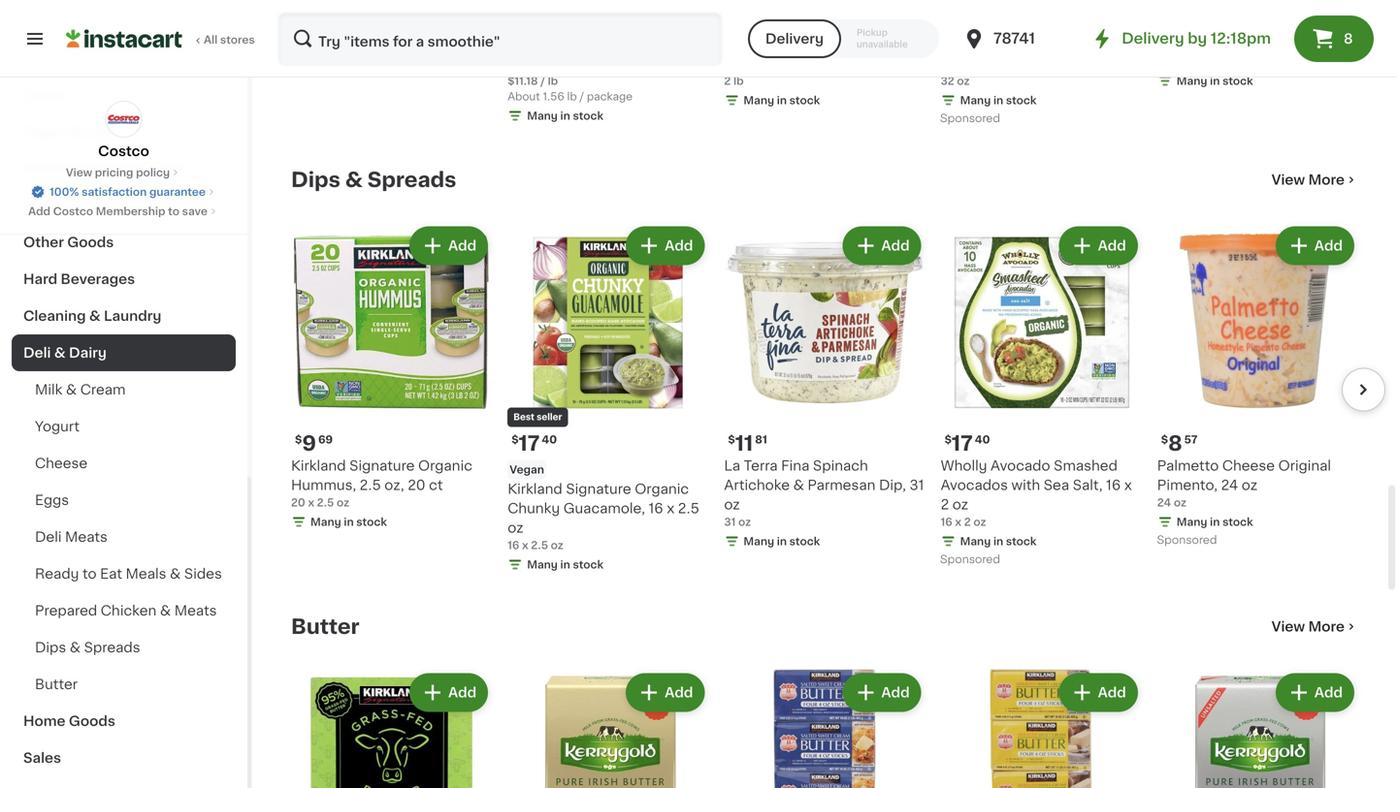 Task type: describe. For each thing, give the bounding box(es) containing it.
0 vertical spatial 20
[[408, 479, 426, 493]]

prepared chicken & meats link
[[12, 593, 236, 630]]

many in stock down kevin's natural foods roasted garlic chicken, 32 oz 32 oz
[[960, 95, 1037, 106]]

many in stock down 1.56
[[527, 111, 604, 121]]

parmesan
[[808, 479, 876, 493]]

deli meats link
[[12, 519, 236, 556]]

product group containing kevin's natural foods roasted garlic chicken, 32 oz
[[941, 0, 1142, 130]]

stock down wholly avocado smashed avocados with sea salt, 16 x 2 oz 16 x 2 oz
[[1006, 537, 1037, 548]]

membership
[[96, 206, 165, 217]]

liquor link
[[12, 77, 236, 114]]

32 for kevin's natural foods roasted garlic chicken, 32 oz
[[941, 76, 955, 86]]

8 inside item carousel region
[[1169, 434, 1183, 454]]

other goods link
[[12, 224, 236, 261]]

paper
[[23, 125, 64, 139]]

deli & dairy link
[[12, 335, 236, 372]]

kirkland for kirkland signature shrimp tray with cocktail sauce & lemon $11.18 / lb about 1.56 lb / package
[[508, 18, 563, 32]]

paper goods
[[23, 125, 114, 139]]

2 $ 17 40 from the left
[[945, 434, 990, 454]]

pot
[[1320, 18, 1344, 32]]

69
[[318, 435, 333, 446]]

dip,
[[879, 479, 906, 493]]

1 horizontal spatial dips & spreads
[[291, 170, 457, 190]]

service type group
[[748, 19, 939, 58]]

kirkland for kirkland signature smoked pulled pork, rubbed with seasonings, 32 oz 2 lb
[[724, 18, 779, 32]]

roast
[[1158, 37, 1197, 51]]

save
[[182, 206, 208, 217]]

16 down chunky
[[508, 541, 520, 551]]

0 horizontal spatial cheese
[[35, 457, 88, 471]]

ready
[[35, 568, 79, 581]]

stock down kirkland signature rotisserie chicken
[[356, 60, 387, 71]]

oz inside kirkland signature organic hummus, 2.5 oz, 20 ct 20 x 2.5 oz
[[337, 498, 349, 509]]

product group containing 8
[[1158, 223, 1359, 552]]

beverages
[[61, 273, 135, 286]]

9
[[302, 434, 316, 454]]

kirkland signature beef pot roast with gravy
[[1158, 18, 1344, 51]]

0 vertical spatial 31
[[910, 479, 924, 493]]

seasonings,
[[724, 57, 807, 70]]

hummus,
[[291, 479, 356, 493]]

x right guacamole,
[[667, 502, 675, 516]]

eat
[[100, 568, 122, 581]]

2 40 from the left
[[975, 435, 990, 446]]

fina
[[781, 460, 810, 473]]

goods for home goods
[[69, 715, 115, 729]]

$ 11 81
[[728, 434, 767, 454]]

deli for deli meats
[[35, 531, 62, 544]]

with inside kirkland signature beef pot roast with gravy
[[1201, 37, 1230, 51]]

goods for other goods
[[67, 236, 114, 249]]

100% satisfaction guarantee
[[50, 187, 206, 197]]

16 right salt,
[[1106, 479, 1121, 493]]

0 vertical spatial dips
[[291, 170, 340, 190]]

signature for tray
[[566, 18, 631, 32]]

guacamole,
[[564, 502, 645, 516]]

100% satisfaction guarantee button
[[30, 180, 217, 200]]

shrimp
[[635, 18, 683, 32]]

satisfaction
[[82, 187, 147, 197]]

in down kirkland signature rotisserie chicken
[[344, 60, 354, 71]]

in down delivery by 12:18pm
[[1210, 76, 1220, 86]]

organic for 2.5
[[635, 483, 689, 497]]

deli & dairy
[[23, 346, 107, 360]]

signature for hummus,
[[349, 460, 415, 473]]

stock down la terra fina spinach artichoke & parmesan dip, 31 oz 31 oz
[[790, 537, 820, 548]]

$ 9 69
[[295, 434, 333, 454]]

organic for ct
[[418, 460, 473, 473]]

0 vertical spatial costco
[[98, 145, 149, 158]]

health & personal care link
[[12, 150, 236, 187]]

chunky
[[508, 502, 560, 516]]

prepared
[[35, 605, 97, 618]]

liquor
[[23, 88, 68, 102]]

& inside la terra fina spinach artichoke & parmesan dip, 31 oz 31 oz
[[793, 479, 804, 493]]

all stores
[[204, 34, 255, 45]]

lb for pulled
[[734, 76, 744, 86]]

add costco membership to save
[[28, 206, 208, 217]]

in down hummus,
[[344, 517, 354, 528]]

roasted
[[941, 37, 998, 51]]

0 horizontal spatial to
[[82, 568, 97, 581]]

$ inside $ 8 57
[[1161, 435, 1169, 446]]

many down hummus,
[[311, 517, 341, 528]]

eggs link
[[12, 482, 236, 519]]

0 horizontal spatial /
[[541, 76, 545, 86]]

goods for paper goods
[[68, 125, 114, 139]]

many in stock down the kirkland signature organic chunky guacamole, 16 x 2.5 oz 16 x 2.5 oz
[[527, 560, 604, 571]]

0 vertical spatial 32
[[1108, 37, 1125, 51]]

$ for x
[[295, 435, 302, 446]]

signature for pot
[[1216, 18, 1281, 32]]

Search field
[[279, 14, 721, 64]]

many in stock down avocados at the bottom right of page
[[960, 537, 1037, 548]]

x down avocados at the bottom right of page
[[955, 517, 962, 528]]

milk & cream link
[[12, 372, 236, 409]]

home goods link
[[12, 704, 236, 740]]

sales
[[23, 752, 61, 766]]

x right salt,
[[1124, 479, 1132, 493]]

package
[[587, 91, 633, 102]]

cleaning
[[23, 310, 86, 323]]

delivery for delivery
[[766, 32, 824, 46]]

78741
[[994, 32, 1035, 46]]

1 vertical spatial dips
[[35, 641, 66, 655]]

tray
[[508, 37, 537, 51]]

ready to eat meals & sides
[[35, 568, 222, 581]]

1 40 from the left
[[542, 435, 557, 446]]

kevin's
[[941, 18, 989, 32]]

vegan
[[510, 465, 544, 476]]

x down chunky
[[522, 541, 529, 551]]

wine link
[[12, 187, 236, 224]]

1 vertical spatial 2
[[941, 499, 949, 512]]

salt,
[[1073, 479, 1103, 493]]

cleaning & laundry link
[[12, 298, 236, 335]]

2 17 from the left
[[952, 434, 973, 454]]

dairy
[[69, 346, 107, 360]]

stock down the kirkland signature smoked pulled pork, rubbed with seasonings, 32 oz 2 lb
[[790, 95, 820, 106]]

other goods
[[23, 236, 114, 249]]

11
[[735, 434, 753, 454]]

chicken,
[[1045, 37, 1104, 51]]

& inside deli & dairy link
[[54, 346, 66, 360]]

add costco membership to save link
[[28, 204, 219, 219]]

view more link for dips & spreads
[[1272, 170, 1359, 190]]

original
[[1279, 460, 1331, 473]]

stock down kevin's natural foods roasted garlic chicken, 32 oz 32 oz
[[1006, 95, 1037, 106]]

in down kevin's natural foods roasted garlic chicken, 32 oz 32 oz
[[994, 95, 1004, 106]]

1 horizontal spatial butter
[[291, 617, 360, 638]]

best
[[514, 414, 535, 422]]

2 inside the kirkland signature smoked pulled pork, rubbed with seasonings, 32 oz 2 lb
[[724, 76, 731, 86]]

wine
[[23, 199, 59, 213]]

kirkland signature organic hummus, 2.5 oz, 20 ct 20 x 2.5 oz
[[291, 460, 473, 509]]

all
[[204, 34, 218, 45]]

100%
[[50, 187, 79, 197]]

more for dips & spreads
[[1309, 173, 1345, 187]]

signature for chunky
[[566, 483, 631, 497]]

1 vertical spatial chicken
[[101, 605, 157, 618]]

meals
[[126, 568, 166, 581]]

yogurt
[[35, 420, 80, 434]]

with inside kirkland signature shrimp tray with cocktail sauce & lemon $11.18 / lb about 1.56 lb / package
[[540, 37, 569, 51]]

cheese inside the palmetto cheese original pimento, 24 oz 24 oz
[[1223, 460, 1275, 473]]

many down avocados at the bottom right of page
[[960, 537, 991, 548]]

16 down avocados at the bottom right of page
[[941, 517, 953, 528]]

hard beverages link
[[12, 261, 236, 298]]

lemon
[[508, 57, 555, 70]]

view more link for butter
[[1272, 618, 1359, 637]]

8 button
[[1295, 16, 1374, 62]]

seller
[[537, 414, 562, 422]]

product group containing 11
[[724, 223, 925, 554]]

2.5 down chunky
[[531, 541, 548, 551]]

1 17 from the left
[[519, 434, 540, 454]]

all stores link
[[66, 12, 256, 66]]

home goods
[[23, 715, 115, 729]]

stock down kirkland signature organic hummus, 2.5 oz, 20 ct 20 x 2.5 oz
[[356, 517, 387, 528]]

kirkland for kirkland signature organic hummus, 2.5 oz, 20 ct 20 x 2.5 oz
[[291, 460, 346, 473]]

hard
[[23, 273, 57, 286]]

x inside kirkland signature organic hummus, 2.5 oz, 20 ct 20 x 2.5 oz
[[308, 498, 314, 509]]

many in stock down hummus,
[[311, 517, 387, 528]]

many down 1.56
[[527, 111, 558, 121]]

more for butter
[[1309, 621, 1345, 634]]

& inside the health & personal care link
[[73, 162, 84, 176]]



Task type: locate. For each thing, give the bounding box(es) containing it.
goods up the health & personal care
[[68, 125, 114, 139]]

0 vertical spatial chicken
[[291, 37, 347, 51]]

$ for oz
[[728, 435, 735, 446]]

4 $ from the left
[[945, 435, 952, 446]]

0 vertical spatial /
[[541, 76, 545, 86]]

&
[[678, 37, 689, 51], [73, 162, 84, 176], [345, 170, 363, 190], [89, 310, 101, 323], [54, 346, 66, 360], [66, 383, 77, 397], [793, 479, 804, 493], [170, 568, 181, 581], [160, 605, 171, 618], [70, 641, 81, 655]]

more
[[1309, 173, 1345, 187], [1309, 621, 1345, 634]]

8 inside "button"
[[1344, 32, 1353, 46]]

0 vertical spatial 24
[[1221, 479, 1238, 493]]

delivery for delivery by 12:18pm
[[1122, 32, 1185, 46]]

1 horizontal spatial spreads
[[368, 170, 457, 190]]

delivery button
[[748, 19, 841, 58]]

signature inside the kirkland signature smoked pulled pork, rubbed with seasonings, 32 oz 2 lb
[[783, 18, 848, 32]]

instacart logo image
[[66, 27, 182, 50]]

$ 8 57
[[1161, 434, 1198, 454]]

many in stock down artichoke
[[744, 537, 820, 548]]

2 vertical spatial 2
[[964, 517, 971, 528]]

8 left 57
[[1169, 434, 1183, 454]]

1 vertical spatial sponsored badge image
[[1158, 536, 1216, 547]]

2.5 right guacamole,
[[678, 502, 699, 516]]

many down kirkland signature rotisserie chicken
[[311, 60, 341, 71]]

1 horizontal spatial chicken
[[291, 37, 347, 51]]

kirkland for kirkland signature rotisserie chicken
[[291, 18, 346, 32]]

lb inside the kirkland signature smoked pulled pork, rubbed with seasonings, 32 oz 2 lb
[[734, 76, 744, 86]]

24 down pimento,
[[1158, 498, 1171, 509]]

0 horizontal spatial $ 17 40
[[512, 434, 557, 454]]

add
[[28, 206, 51, 217], [448, 239, 477, 253], [665, 239, 693, 253], [881, 239, 910, 253], [1098, 239, 1126, 253], [1315, 239, 1343, 253], [448, 687, 477, 700], [665, 687, 693, 700], [881, 687, 910, 700], [1098, 687, 1126, 700], [1315, 687, 1343, 700]]

2 view more link from the top
[[1272, 618, 1359, 637]]

2.5 left oz,
[[360, 479, 381, 493]]

organic
[[418, 460, 473, 473], [635, 483, 689, 497]]

$ 17 40 up wholly
[[945, 434, 990, 454]]

many in stock down pimento,
[[1177, 517, 1253, 528]]

yogurt link
[[12, 409, 236, 445]]

1 horizontal spatial 24
[[1221, 479, 1238, 493]]

signature inside kirkland signature organic hummus, 2.5 oz, 20 ct 20 x 2.5 oz
[[349, 460, 415, 473]]

0 horizontal spatial 20
[[291, 498, 305, 509]]

1 horizontal spatial /
[[580, 91, 584, 102]]

kirkland inside the kirkland signature smoked pulled pork, rubbed with seasonings, 32 oz 2 lb
[[724, 18, 779, 32]]

1 vertical spatial costco
[[53, 206, 93, 217]]

0 vertical spatial dips & spreads link
[[291, 168, 457, 192]]

to
[[168, 206, 179, 217], [82, 568, 97, 581]]

sales link
[[12, 740, 236, 777]]

sponsored badge image down roasted in the top of the page
[[941, 114, 1000, 125]]

signature inside kirkland signature shrimp tray with cocktail sauce & lemon $11.18 / lb about 1.56 lb / package
[[566, 18, 631, 32]]

0 horizontal spatial butter link
[[12, 667, 236, 704]]

1 horizontal spatial dips & spreads link
[[291, 168, 457, 192]]

deli
[[23, 346, 51, 360], [35, 531, 62, 544]]

32 down rubbed on the right of the page
[[811, 57, 828, 70]]

0 vertical spatial butter link
[[291, 616, 360, 639]]

ready to eat meals & sides link
[[12, 556, 236, 593]]

1 vertical spatial deli
[[35, 531, 62, 544]]

1 horizontal spatial 8
[[1344, 32, 1353, 46]]

$ left 57
[[1161, 435, 1169, 446]]

0 horizontal spatial butter
[[35, 678, 78, 692]]

1 vertical spatial view more
[[1272, 621, 1345, 634]]

sponsored badge image down avocados at the bottom right of page
[[941, 555, 1000, 566]]

cocktail
[[572, 37, 629, 51]]

view pricing policy link
[[66, 165, 182, 180]]

kirkland signature organic chunky guacamole, 16 x 2.5 oz 16 x 2.5 oz
[[508, 483, 699, 551]]

costco link
[[98, 101, 149, 161]]

31 right 'dip,'
[[910, 479, 924, 493]]

1 horizontal spatial $ 17 40
[[945, 434, 990, 454]]

kirkland for kirkland signature organic chunky guacamole, 16 x 2.5 oz 16 x 2.5 oz
[[508, 483, 563, 497]]

many down chunky
[[527, 560, 558, 571]]

0 horizontal spatial dips & spreads
[[35, 641, 140, 655]]

meats down sides
[[174, 605, 217, 618]]

signature up guacamole,
[[566, 483, 631, 497]]

1 horizontal spatial to
[[168, 206, 179, 217]]

view for dips & spreads
[[1272, 173, 1305, 187]]

chicken down the "ready to eat meals & sides"
[[101, 605, 157, 618]]

1 vertical spatial dips & spreads link
[[12, 630, 236, 667]]

deli up "milk"
[[23, 346, 51, 360]]

delivery inside button
[[766, 32, 824, 46]]

5 $ from the left
[[1161, 435, 1169, 446]]

kirkland signature rotisserie chicken
[[291, 18, 487, 51]]

cheese link
[[12, 445, 236, 482]]

pimento,
[[1158, 479, 1218, 493]]

1 vertical spatial 20
[[291, 498, 305, 509]]

many down the seasonings,
[[744, 95, 774, 106]]

spinach
[[813, 460, 868, 473]]

dips
[[291, 170, 340, 190], [35, 641, 66, 655]]

kirkland for kirkland signature beef pot roast with gravy
[[1158, 18, 1212, 32]]

0 vertical spatial sponsored badge image
[[941, 114, 1000, 125]]

1 more from the top
[[1309, 173, 1345, 187]]

0 horizontal spatial 24
[[1158, 498, 1171, 509]]

kirkland signature shrimp tray with cocktail sauce & lemon $11.18 / lb about 1.56 lb / package
[[508, 18, 689, 102]]

0 horizontal spatial spreads
[[84, 641, 140, 655]]

0 vertical spatial 8
[[1344, 32, 1353, 46]]

garlic
[[1002, 37, 1042, 51]]

kirkland inside kirkland signature beef pot roast with gravy
[[1158, 18, 1212, 32]]

delivery up the seasonings,
[[766, 32, 824, 46]]

0 horizontal spatial dips
[[35, 641, 66, 655]]

kirkland inside kirkland signature organic hummus, 2.5 oz, 20 ct 20 x 2.5 oz
[[291, 460, 346, 473]]

sponsored badge image for 17
[[941, 555, 1000, 566]]

32 down roasted in the top of the page
[[941, 76, 955, 86]]

$ 17 40 down best seller
[[512, 434, 557, 454]]

goods right home
[[69, 715, 115, 729]]

2
[[724, 76, 731, 86], [941, 499, 949, 512], [964, 517, 971, 528]]

0 vertical spatial deli
[[23, 346, 51, 360]]

milk
[[35, 383, 62, 397]]

57
[[1185, 435, 1198, 446]]

item carousel region
[[264, 215, 1386, 585]]

paper goods link
[[12, 114, 236, 150]]

1 horizontal spatial organic
[[635, 483, 689, 497]]

smoked
[[851, 18, 907, 32]]

signature up cocktail
[[566, 18, 631, 32]]

1 horizontal spatial lb
[[567, 91, 577, 102]]

add button
[[411, 229, 486, 263], [628, 229, 703, 263], [845, 229, 920, 263], [1061, 229, 1136, 263], [1278, 229, 1353, 263], [411, 676, 486, 711], [628, 676, 703, 711], [845, 676, 920, 711], [1061, 676, 1136, 711], [1278, 676, 1353, 711]]

1 vertical spatial goods
[[67, 236, 114, 249]]

view more for dips & spreads
[[1272, 173, 1345, 187]]

pulled
[[724, 37, 767, 51]]

stock down package on the left of page
[[573, 111, 604, 121]]

$17.44 per package (estimated) element
[[508, 0, 709, 15]]

delivery by 12:18pm
[[1122, 32, 1271, 46]]

16
[[1106, 479, 1121, 493], [649, 502, 663, 516], [941, 517, 953, 528], [508, 541, 520, 551]]

1 horizontal spatial butter link
[[291, 616, 360, 639]]

many in stock down kirkland signature rotisserie chicken
[[311, 60, 387, 71]]

$ up la
[[728, 435, 735, 446]]

signature for pulled
[[783, 18, 848, 32]]

1 horizontal spatial 32
[[941, 76, 955, 86]]

view for butter
[[1272, 621, 1305, 634]]

with
[[865, 37, 894, 51], [540, 37, 569, 51], [1201, 37, 1230, 51], [1012, 479, 1040, 493]]

many in stock down by
[[1177, 76, 1253, 86]]

1 horizontal spatial 40
[[975, 435, 990, 446]]

2 $ from the left
[[728, 435, 735, 446]]

chicken inside kirkland signature rotisserie chicken
[[291, 37, 347, 51]]

deli down eggs
[[35, 531, 62, 544]]

hard beverages
[[23, 273, 135, 286]]

goods up beverages
[[67, 236, 114, 249]]

0 vertical spatial spreads
[[368, 170, 457, 190]]

20 left ct
[[408, 479, 426, 493]]

many in stock down the seasonings,
[[744, 95, 820, 106]]

product group
[[941, 0, 1142, 130], [291, 223, 492, 534], [508, 223, 709, 577], [724, 223, 925, 554], [941, 223, 1142, 571], [1158, 223, 1359, 552], [291, 670, 492, 789], [508, 670, 709, 789], [724, 670, 925, 789], [941, 670, 1142, 789], [1158, 670, 1359, 789]]

0 vertical spatial meats
[[65, 531, 108, 544]]

in down 1.56
[[560, 111, 570, 121]]

in down avocados at the bottom right of page
[[994, 537, 1004, 548]]

signature inside kirkland signature rotisserie chicken
[[349, 18, 415, 32]]

1 vertical spatial butter
[[35, 678, 78, 692]]

$ for 2
[[945, 435, 952, 446]]

sponsored badge image down pimento,
[[1158, 536, 1216, 547]]

signature inside kirkland signature beef pot roast with gravy
[[1216, 18, 1281, 32]]

0 horizontal spatial costco
[[53, 206, 93, 217]]

stock down the kirkland signature organic chunky guacamole, 16 x 2.5 oz 16 x 2.5 oz
[[573, 560, 604, 571]]

2 vertical spatial 32
[[941, 76, 955, 86]]

1 horizontal spatial delivery
[[1122, 32, 1185, 46]]

1 vertical spatial 24
[[1158, 498, 1171, 509]]

lb down the seasonings,
[[734, 76, 744, 86]]

view more link
[[1272, 170, 1359, 190], [1272, 618, 1359, 637]]

$ left "69"
[[295, 435, 302, 446]]

la terra fina spinach artichoke & parmesan dip, 31 oz 31 oz
[[724, 460, 924, 528]]

0 horizontal spatial organic
[[418, 460, 473, 473]]

0 vertical spatial butter
[[291, 617, 360, 638]]

kirkland inside kirkland signature rotisserie chicken
[[291, 18, 346, 32]]

organic up guacamole,
[[635, 483, 689, 497]]

1 vertical spatial 31
[[724, 517, 736, 528]]

0 vertical spatial 2
[[724, 76, 731, 86]]

view more
[[1272, 173, 1345, 187], [1272, 621, 1345, 634]]

to left eat
[[82, 568, 97, 581]]

1 horizontal spatial 31
[[910, 479, 924, 493]]

signature up rubbed on the right of the page
[[783, 18, 848, 32]]

/ up 1.56
[[541, 76, 545, 86]]

0 horizontal spatial 2
[[724, 76, 731, 86]]

in down the seasonings,
[[777, 95, 787, 106]]

organic inside the kirkland signature organic chunky guacamole, 16 x 2.5 oz 16 x 2.5 oz
[[635, 483, 689, 497]]

$ down the best
[[512, 435, 519, 446]]

0 vertical spatial view more
[[1272, 173, 1345, 187]]

24 right pimento,
[[1221, 479, 1238, 493]]

16 right guacamole,
[[649, 502, 663, 516]]

2.5 down hummus,
[[317, 498, 334, 509]]

kevin's natural foods roasted garlic chicken, 32 oz 32 oz
[[941, 18, 1125, 86]]

in down pimento,
[[1210, 517, 1220, 528]]

costco logo image
[[105, 101, 142, 138]]

kirkland inside the kirkland signature organic chunky guacamole, 16 x 2.5 oz 16 x 2.5 oz
[[508, 483, 563, 497]]

costco up personal
[[98, 145, 149, 158]]

1 horizontal spatial 2
[[941, 499, 949, 512]]

cheese
[[35, 457, 88, 471], [1223, 460, 1275, 473]]

rotisserie
[[418, 18, 487, 32]]

17 up "vegan"
[[519, 434, 540, 454]]

0 horizontal spatial meats
[[65, 531, 108, 544]]

$ inside $ 9 69
[[295, 435, 302, 446]]

1 vertical spatial to
[[82, 568, 97, 581]]

in down artichoke
[[777, 537, 787, 548]]

about
[[508, 91, 540, 102]]

signature up oz,
[[349, 460, 415, 473]]

31 down artichoke
[[724, 517, 736, 528]]

12:18pm
[[1211, 32, 1271, 46]]

lb up 1.56
[[548, 76, 558, 86]]

& inside 'ready to eat meals & sides' link
[[170, 568, 181, 581]]

1 horizontal spatial costco
[[98, 145, 149, 158]]

1 vertical spatial dips & spreads
[[35, 641, 140, 655]]

signature inside the kirkland signature organic chunky guacamole, 16 x 2.5 oz 16 x 2.5 oz
[[566, 483, 631, 497]]

17
[[519, 434, 540, 454], [952, 434, 973, 454]]

many down artichoke
[[744, 537, 774, 548]]

81
[[755, 435, 767, 446]]

2 vertical spatial sponsored badge image
[[941, 555, 1000, 566]]

oz inside the kirkland signature smoked pulled pork, rubbed with seasonings, 32 oz 2 lb
[[831, 57, 847, 70]]

1 horizontal spatial dips
[[291, 170, 340, 190]]

rubbed
[[808, 37, 862, 51]]

view more for butter
[[1272, 621, 1345, 634]]

sponsored badge image for 8
[[1158, 536, 1216, 547]]

1 view more link from the top
[[1272, 170, 1359, 190]]

1 view more from the top
[[1272, 173, 1345, 187]]

many in stock
[[311, 60, 387, 71], [1177, 76, 1253, 86], [744, 95, 820, 106], [960, 95, 1037, 106], [527, 111, 604, 121], [311, 517, 387, 528], [1177, 517, 1253, 528], [744, 537, 820, 548], [960, 537, 1037, 548], [527, 560, 604, 571]]

butter link
[[291, 616, 360, 639], [12, 667, 236, 704]]

pork,
[[770, 37, 804, 51]]

product group containing 9
[[291, 223, 492, 534]]

2 view more from the top
[[1272, 621, 1345, 634]]

1 vertical spatial view more link
[[1272, 618, 1359, 637]]

1 vertical spatial 8
[[1169, 434, 1183, 454]]

& inside kirkland signature shrimp tray with cocktail sauce & lemon $11.18 / lb about 1.56 lb / package
[[678, 37, 689, 51]]

in down the kirkland signature organic chunky guacamole, 16 x 2.5 oz 16 x 2.5 oz
[[560, 560, 570, 571]]

sea
[[1044, 479, 1070, 493]]

1 vertical spatial 32
[[811, 57, 828, 70]]

meats
[[65, 531, 108, 544], [174, 605, 217, 618]]

to down 'guarantee' at left
[[168, 206, 179, 217]]

ct
[[429, 479, 443, 493]]

31
[[910, 479, 924, 493], [724, 517, 736, 528]]

None search field
[[278, 12, 723, 66]]

lb right 1.56
[[567, 91, 577, 102]]

32 inside the kirkland signature smoked pulled pork, rubbed with seasonings, 32 oz 2 lb
[[811, 57, 828, 70]]

home
[[23, 715, 66, 729]]

1.56
[[543, 91, 564, 102]]

pricing
[[95, 167, 133, 178]]

sauce
[[632, 37, 675, 51]]

with inside the kirkland signature smoked pulled pork, rubbed with seasonings, 32 oz 2 lb
[[865, 37, 894, 51]]

many down roast
[[1177, 76, 1208, 86]]

2 vertical spatial goods
[[69, 715, 115, 729]]

x down hummus,
[[308, 498, 314, 509]]

sides
[[184, 568, 222, 581]]

3 $ from the left
[[512, 435, 519, 446]]

0 vertical spatial more
[[1309, 173, 1345, 187]]

0 vertical spatial goods
[[68, 125, 114, 139]]

2 more from the top
[[1309, 621, 1345, 634]]

many down pimento,
[[1177, 517, 1208, 528]]

many down roasted in the top of the page
[[960, 95, 991, 106]]

1 horizontal spatial cheese
[[1223, 460, 1275, 473]]

32 for kirkland signature smoked pulled pork, rubbed with seasonings, 32 oz
[[811, 57, 828, 70]]

1 horizontal spatial 20
[[408, 479, 426, 493]]

signature up gravy
[[1216, 18, 1281, 32]]

0 horizontal spatial delivery
[[766, 32, 824, 46]]

1 $ 17 40 from the left
[[512, 434, 557, 454]]

$ up wholly
[[945, 435, 952, 446]]

signature for chicken
[[349, 18, 415, 32]]

avocados
[[941, 479, 1008, 493]]

32 right the chicken,
[[1108, 37, 1125, 51]]

1 vertical spatial more
[[1309, 621, 1345, 634]]

policy
[[136, 167, 170, 178]]

0 horizontal spatial 40
[[542, 435, 557, 446]]

2 horizontal spatial 2
[[964, 517, 971, 528]]

0 vertical spatial view more link
[[1272, 170, 1359, 190]]

chicken right stores
[[291, 37, 347, 51]]

17 up wholly
[[952, 434, 973, 454]]

0 horizontal spatial 32
[[811, 57, 828, 70]]

0 horizontal spatial dips & spreads link
[[12, 630, 236, 667]]

health & personal care
[[23, 162, 186, 176]]

delivery left by
[[1122, 32, 1185, 46]]

1 vertical spatial organic
[[635, 483, 689, 497]]

deli for deli & dairy
[[23, 346, 51, 360]]

$ 17 40
[[512, 434, 557, 454], [945, 434, 990, 454]]

1 vertical spatial spreads
[[84, 641, 140, 655]]

kirkland inside kirkland signature shrimp tray with cocktail sauce & lemon $11.18 / lb about 1.56 lb / package
[[508, 18, 563, 32]]

0 vertical spatial dips & spreads
[[291, 170, 457, 190]]

cheese left original
[[1223, 460, 1275, 473]]

view
[[66, 167, 92, 178], [1272, 173, 1305, 187], [1272, 621, 1305, 634]]

1 vertical spatial meats
[[174, 605, 217, 618]]

sponsored badge image
[[941, 114, 1000, 125], [1158, 536, 1216, 547], [941, 555, 1000, 566]]

40 up wholly
[[975, 435, 990, 446]]

2 horizontal spatial lb
[[734, 76, 744, 86]]

beef
[[1285, 18, 1317, 32]]

& inside the prepared chicken & meats link
[[160, 605, 171, 618]]

& inside milk & cream link
[[66, 383, 77, 397]]

0 horizontal spatial chicken
[[101, 605, 157, 618]]

$ inside $ 11 81
[[728, 435, 735, 446]]

0 horizontal spatial 31
[[724, 517, 736, 528]]

organic up ct
[[418, 460, 473, 473]]

0 horizontal spatial 17
[[519, 434, 540, 454]]

0 vertical spatial to
[[168, 206, 179, 217]]

1 vertical spatial /
[[580, 91, 584, 102]]

1 $ from the left
[[295, 435, 302, 446]]

stock down gravy
[[1223, 76, 1253, 86]]

cheese down yogurt
[[35, 457, 88, 471]]

stores
[[220, 34, 255, 45]]

organic inside kirkland signature organic hummus, 2.5 oz, 20 ct 20 x 2.5 oz
[[418, 460, 473, 473]]

0 horizontal spatial 8
[[1169, 434, 1183, 454]]

1 horizontal spatial meats
[[174, 605, 217, 618]]

0 vertical spatial organic
[[418, 460, 473, 473]]

0 horizontal spatial lb
[[548, 76, 558, 86]]

artichoke
[[724, 479, 790, 493]]

health
[[23, 162, 70, 176]]

best seller
[[514, 414, 562, 422]]

& inside "cleaning & laundry" link
[[89, 310, 101, 323]]

20 down hummus,
[[291, 498, 305, 509]]

terra
[[744, 460, 778, 473]]

costco down 100%
[[53, 206, 93, 217]]

guarantee
[[149, 187, 206, 197]]

care
[[152, 162, 186, 176]]

8 right gravy
[[1344, 32, 1353, 46]]

delivery by 12:18pm link
[[1091, 27, 1271, 50]]

with inside wholly avocado smashed avocados with sea salt, 16 x 2 oz 16 x 2 oz
[[1012, 479, 1040, 493]]

lb for tray
[[548, 76, 558, 86]]

chicken
[[291, 37, 347, 51], [101, 605, 157, 618]]

/ left package on the left of page
[[580, 91, 584, 102]]

stock down the palmetto cheese original pimento, 24 oz 24 oz on the bottom of page
[[1223, 517, 1253, 528]]

eggs
[[35, 494, 69, 508]]

la
[[724, 460, 740, 473]]



Task type: vqa. For each thing, say whether or not it's contained in the screenshot.
first Remove button from the bottom of the promotion-wrapper element on the right of page
no



